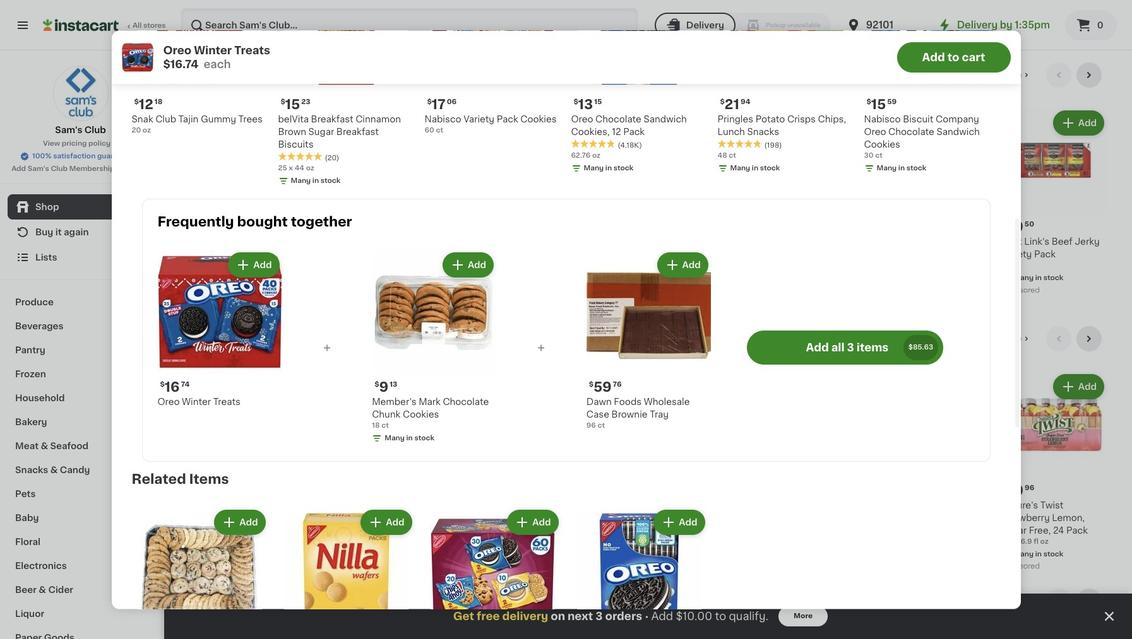 Task type: describe. For each thing, give the bounding box(es) containing it.
view all (40+) button
[[956, 589, 1036, 614]]

$ 5 27
[[192, 484, 215, 497]]

mark for 9
[[419, 398, 441, 407]]

$ for $ 5 83
[[308, 221, 313, 228]]

many down chunk at left bottom
[[385, 435, 405, 442]]

many in stock down jack link's beef jerky variety pack at the top of the page
[[1014, 275, 1063, 282]]

in down jack link's beef jerky variety pack at the top of the page
[[1035, 275, 1042, 282]]

in down "cookies,"
[[605, 165, 612, 172]]

48
[[718, 152, 727, 159]]

view pricing policy
[[43, 140, 111, 147]]

$ for $ 59 76
[[589, 381, 594, 388]]

related items
[[132, 473, 229, 486]]

many in stock down member's mark strawberry lemonade 2 x 52 fl oz
[[202, 538, 252, 545]]

many down natural
[[434, 538, 454, 545]]

snacks up gummy
[[189, 68, 240, 82]]

next
[[568, 612, 593, 622]]

many down 2 x 86 fl oz
[[666, 551, 686, 558]]

add to cart button
[[897, 42, 1010, 72]]

frequently
[[158, 215, 234, 229]]

juice inside "capri sun fruit punch, strawberry kiwi & pacific cooler kids juice pouches variety pack"
[[305, 539, 330, 548]]

chunk
[[372, 410, 400, 419]]

link's
[[1024, 237, 1049, 246]]

0 vertical spatial sam's
[[55, 126, 82, 134]]

variety for frito lay bold mix, variety packs 50 each
[[189, 250, 220, 259]]

stock down (198)
[[760, 165, 780, 172]]

get
[[453, 612, 474, 622]]

view for fresh vegetables
[[961, 597, 983, 606]]

more
[[794, 613, 813, 620]]

stock down (20)
[[321, 177, 341, 184]]

product group containing 19
[[1001, 108, 1107, 297]]

1 vertical spatial fruit
[[189, 332, 222, 345]]

all stores
[[133, 22, 166, 29]]

crisps
[[787, 115, 816, 124]]

delivery for delivery by 1:35pm
[[957, 20, 998, 30]]

free
[[334, 206, 350, 213]]

view left pricing
[[43, 140, 60, 147]]

x right 25
[[289, 165, 293, 172]]

sponsored badge image for 19
[[1001, 287, 1039, 294]]

fruit inside "capri sun fruit punch, strawberry kiwi & pacific cooler kids juice pouches variety pack"
[[351, 501, 371, 510]]

many in stock down 2 x 86 fl oz
[[666, 551, 716, 558]]

0 horizontal spatial 24
[[1001, 538, 1010, 545]]

cider
[[48, 586, 73, 595]]

$ 21 94
[[720, 98, 750, 111]]

view for snacks
[[961, 71, 983, 80]]

44
[[295, 165, 304, 172]]

by
[[1000, 20, 1012, 30]]

oreo chocolate sandwich cookies, 12 pack
[[571, 115, 687, 136]]

candy
[[60, 466, 90, 475]]

(20)
[[325, 155, 339, 162]]

packs
[[223, 250, 249, 259]]

stock down "nabisco biscuit company oreo chocolate sandwich cookies 30 ct"
[[906, 165, 926, 172]]

stock down '(4.18k)'
[[614, 165, 633, 172]]

96 inside 10 96
[[1025, 485, 1034, 492]]

x inside member's mark strawberry lemonade 2 x 52 fl oz
[[195, 526, 200, 533]]

stock down (81)
[[696, 551, 716, 558]]

52 inside member's mark natural lemonade 52 fl oz
[[421, 526, 430, 533]]

$ for $ 13 15
[[574, 98, 578, 105]]

winter for oreo winter treats
[[182, 398, 211, 407]]

(198)
[[764, 142, 782, 149]]

23
[[301, 98, 310, 105]]

pack inside oreo chocolate sandwich cookies, 12 pack
[[623, 128, 645, 136]]

many in stock down 'frito lay doritos cheetos mix cube snacks 30 each'
[[666, 287, 716, 294]]

many down jack
[[1014, 275, 1034, 282]]

assorted
[[458, 250, 498, 259]]

bakery link
[[8, 410, 153, 434]]

chips
[[362, 250, 388, 259]]

pricing
[[62, 140, 87, 147]]

1 horizontal spatial 3
[[847, 343, 854, 353]]

to inside get free delivery on next 3 orders • add $10.00 to qualify.
[[715, 612, 726, 622]]

in down 'frito lay doritos cheetos mix cube snacks 30 each'
[[687, 287, 694, 294]]

oz right '72'
[[431, 287, 440, 294]]

on the border café style tortilla chips
[[305, 237, 393, 259]]

electronics
[[15, 562, 67, 571]]

40 x 6 fl oz
[[305, 551, 344, 558]]

beer
[[15, 586, 37, 595]]

oreo winter treats $16.74 each
[[163, 45, 270, 69]]

on
[[305, 237, 319, 246]]

in inside nature's twist strawberry lemon, sugar free, 24 pack 24 x 16.9 fl oz many in stock
[[1035, 551, 1042, 558]]

red bull image
[[190, 0, 450, 47]]

instacart logo image
[[43, 18, 119, 33]]

product group containing 9
[[372, 250, 496, 446]]

100% inside 100% satisfaction guarantee 'button'
[[32, 153, 51, 160]]

& for seafood
[[41, 442, 48, 451]]

variety inside "capri sun fruit punch, strawberry kiwi & pacific cooler kids juice pouches variety pack"
[[373, 539, 404, 548]]

& inside "capri sun fruit punch, strawberry kiwi & pacific cooler kids juice pouches variety pack"
[[377, 514, 384, 523]]

lay for variety
[[212, 237, 228, 246]]

oz right 86
[[683, 538, 691, 545]]

fl inside member's mark strawberry lemonade 2 x 52 fl oz
[[212, 526, 217, 533]]

many down 48 ct
[[730, 165, 750, 172]]

13 inside the $ 9 13
[[390, 381, 397, 388]]

product group containing 59
[[586, 250, 711, 431]]

variety for jack link's beef jerky variety pack
[[1001, 250, 1032, 259]]

stock down 'frito lay doritos cheetos mix cube snacks 30 each'
[[696, 287, 716, 294]]

member's mark natural lemonade 52 fl oz
[[421, 501, 514, 533]]

50 inside 19 50
[[1025, 221, 1034, 228]]

in down 2 x 86 fl oz
[[687, 551, 694, 558]]

strawberry inside "capri sun fruit punch, strawberry kiwi & pacific cooler kids juice pouches variety pack"
[[305, 514, 354, 523]]

oz inside "snak club tajin gummy trees 20 oz"
[[143, 127, 151, 134]]

produce
[[15, 298, 54, 307]]

(20+)
[[998, 335, 1022, 343]]

on
[[551, 612, 565, 622]]

19 50
[[1008, 220, 1034, 234]]

save
[[125, 165, 142, 172]]

many in stock down '72 oz'
[[434, 300, 484, 307]]

chips,
[[818, 115, 846, 124]]

in down member's mark strawberry lemonade 2 x 52 fl oz
[[224, 538, 230, 545]]

oz inside member's mark natural lemonade 52 fl oz
[[438, 526, 447, 533]]

guarantee
[[97, 153, 134, 160]]

view for fruit juice
[[961, 335, 983, 343]]

sam's club link
[[53, 66, 108, 136]]

add inside get free delivery on next 3 orders • add $10.00 to qualify.
[[651, 612, 673, 622]]

delivery by 1:35pm
[[957, 20, 1050, 30]]

ct inside member's mark chocolate chunk cookies 18 ct
[[381, 422, 389, 429]]

25
[[278, 165, 287, 172]]

beef
[[1052, 237, 1073, 246]]

$ 9 13
[[374, 381, 397, 394]]

$ 16 74
[[160, 381, 190, 394]]

cinnamon
[[356, 115, 401, 124]]

delivery by 1:35pm link
[[937, 18, 1050, 33]]

$ for $ 16 74
[[160, 381, 165, 388]]

liquor
[[15, 610, 44, 619]]

service type group
[[655, 13, 831, 38]]

juice inside "ocean spray juice drink variety pack 18 x 10 fl oz"
[[597, 501, 621, 510]]

fl right 6
[[329, 551, 334, 558]]

all for fresh vegetables
[[985, 597, 995, 606]]

$ for $ 5 27
[[192, 485, 197, 492]]

treats for oreo winter treats $16.74 each
[[234, 45, 270, 55]]

83
[[323, 221, 332, 228]]

$ for $ 15 59
[[867, 98, 871, 105]]

ct inside nabisco variety pack cookies 60 ct
[[436, 127, 443, 134]]

in down "nabisco biscuit company oreo chocolate sandwich cookies 30 ct"
[[898, 165, 905, 172]]

nabisco for 60
[[425, 115, 461, 124]]

drink
[[537, 514, 560, 523]]

cookies inside member's mark chocolate chunk cookies 18 ct
[[403, 410, 439, 419]]

many down the 62.76 oz
[[584, 165, 604, 172]]

many in stock down member's mark natural lemonade 52 fl oz
[[434, 538, 484, 545]]

many down member's mark strawberry lemonade 2 x 52 fl oz
[[202, 538, 222, 545]]

sun
[[331, 501, 348, 510]]

policy
[[88, 140, 111, 147]]

lists
[[35, 253, 57, 262]]

stock down packs
[[232, 275, 252, 282]]

15 for $ 15 23
[[285, 98, 300, 111]]

5 for member's mark strawberry lemonade
[[197, 484, 205, 497]]

view pricing policy link
[[43, 139, 118, 149]]

$ for $ 9 13
[[374, 381, 379, 388]]

1 vertical spatial 59
[[594, 381, 612, 394]]

variety for ocean spray juice drink variety pack 18 x 10 fl oz
[[563, 514, 594, 523]]

mark inside member's mark natural lemonade 52 fl oz
[[468, 501, 490, 510]]

2 vertical spatial club
[[51, 165, 68, 172]]

product group containing member's mark natural lemonade
[[421, 372, 527, 550]]

stock down (2.14k)
[[464, 300, 484, 307]]

55
[[215, 221, 224, 228]]

club for snak
[[155, 115, 176, 124]]

related
[[132, 473, 186, 486]]

many in stock down the 62.76 oz
[[584, 165, 633, 172]]

chocolate inside "nabisco biscuit company oreo chocolate sandwich cookies 30 ct"
[[888, 128, 934, 136]]

chocolate inside member's mark chocolate chunk cookies 18 ct
[[443, 398, 489, 407]]

x left 6
[[317, 551, 321, 558]]

oz right 6
[[336, 551, 344, 558]]

stock inside nature's twist strawberry lemon, sugar free, 24 pack 24 x 16.9 fl oz many in stock
[[1043, 551, 1063, 558]]

59 inside $ 15 59
[[887, 98, 897, 105]]

x left 86
[[659, 538, 663, 545]]

to inside button
[[948, 52, 959, 62]]

gluten-
[[307, 206, 334, 213]]

many in stock down "nabisco biscuit company oreo chocolate sandwich cookies 30 ct"
[[877, 165, 926, 172]]

oreo for oreo winter treats $16.74 each
[[163, 45, 191, 55]]

many in stock down "ocean spray juice drink variety pack 18 x 10 fl oz" on the bottom of the page
[[550, 538, 600, 545]]

item carousel region containing add
[[114, 503, 1018, 640]]

in down member's mark natural lemonade 52 fl oz
[[456, 538, 462, 545]]

juice inside mott's 100% original apple juice
[[681, 514, 706, 523]]

stock down jack link's beef jerky variety pack at the top of the page
[[1043, 275, 1063, 282]]

10 96
[[1008, 484, 1034, 497]]

72 oz
[[421, 287, 440, 294]]

many in stock down frito lay bold mix, variety packs 50 each
[[202, 275, 252, 282]]

variety inside nabisco variety pack cookies 60 ct
[[463, 115, 494, 124]]

stock down "ocean spray juice drink variety pack 18 x 10 fl oz" on the bottom of the page
[[580, 538, 600, 545]]

each inside oreo winter treats $16.74 each
[[204, 59, 231, 69]]

fl right 86
[[676, 538, 681, 545]]

in down member's mark chocolate chunk cookies 18 ct
[[406, 435, 413, 442]]

product group containing 16
[[158, 250, 282, 408]]

1 horizontal spatial 13
[[578, 98, 593, 111]]

21
[[725, 98, 739, 111]]

$ 59 76
[[589, 381, 622, 394]]

1 horizontal spatial 2
[[653, 538, 658, 545]]

oreo inside "nabisco biscuit company oreo chocolate sandwich cookies 30 ct"
[[864, 128, 886, 136]]

more button
[[779, 607, 828, 627]]

lemonade for strawberry
[[240, 514, 288, 523]]

tortilla
[[330, 250, 360, 259]]

snak
[[132, 115, 153, 124]]

in down 25 x 44 oz
[[312, 177, 319, 184]]

product group containing 22
[[189, 108, 295, 286]]

30 for cookies
[[864, 152, 874, 159]]

many down frito lay bold mix, variety packs 50 each
[[202, 275, 222, 282]]

border
[[340, 237, 370, 246]]

18 inside "ocean spray juice drink variety pack 18 x 10 fl oz"
[[537, 526, 545, 533]]

40
[[305, 551, 315, 558]]

baby
[[15, 514, 39, 523]]

oreo for oreo chocolate sandwich cookies, 12 pack
[[571, 115, 593, 124]]

each inside frito lay bold mix, variety packs 50 each
[[201, 262, 218, 269]]

1 vertical spatial to
[[116, 165, 124, 172]]

delivery for delivery
[[686, 21, 724, 30]]

in down mott's fruit flavored snacks, assorted fruit, pouches
[[456, 300, 462, 307]]

baby link
[[8, 506, 153, 530]]

18 inside member's mark chocolate chunk cookies 18 ct
[[372, 422, 380, 429]]

cookies inside nabisco variety pack cookies 60 ct
[[520, 115, 557, 124]]

case
[[586, 410, 609, 419]]

stock down member's mark natural lemonade 52 fl oz
[[464, 538, 484, 545]]

pack inside jack link's beef jerky variety pack
[[1034, 250, 1056, 259]]

seafood
[[50, 442, 88, 451]]

free,
[[1029, 526, 1051, 535]]

brown
[[278, 128, 306, 136]]

pouches inside "capri sun fruit punch, strawberry kiwi & pacific cooler kids juice pouches variety pack"
[[332, 539, 371, 548]]

pack inside "ocean spray juice drink variety pack 18 x 10 fl oz"
[[596, 514, 617, 523]]

meat
[[15, 442, 39, 451]]

oz inside nature's twist strawberry lemon, sugar free, 24 pack 24 x 16.9 fl oz many in stock
[[1040, 538, 1048, 545]]

nabisco for chocolate
[[864, 115, 901, 124]]

(2.14k)
[[468, 277, 492, 284]]

many down '72 oz'
[[434, 300, 454, 307]]

in down pringles potato crisps chips, lunch snacks
[[752, 165, 758, 172]]

15 inside $ 13 15
[[594, 98, 602, 105]]

100% inside mott's 100% original apple juice
[[684, 501, 708, 510]]

sam's club logo image
[[53, 66, 108, 121]]

$ for $ 15 23
[[281, 98, 285, 105]]

kiwi
[[356, 514, 375, 523]]

in down "ocean spray juice drink variety pack 18 x 10 fl oz" on the bottom of the page
[[572, 538, 578, 545]]

strawberry for 27
[[189, 514, 238, 523]]

stock down member's mark chocolate chunk cookies 18 ct
[[414, 435, 434, 442]]

stores
[[143, 22, 166, 29]]

snacks down 'meat'
[[15, 466, 48, 475]]

free
[[477, 612, 500, 622]]



Task type: locate. For each thing, give the bounding box(es) containing it.
$ inside the $ 9 13
[[374, 381, 379, 388]]

2 lay from the left
[[675, 237, 692, 246]]

0 vertical spatial 3
[[847, 343, 854, 353]]

$ inside $ 16 74
[[160, 381, 165, 388]]

nabisco down $ 15 59
[[864, 115, 901, 124]]

0 vertical spatial pouches
[[421, 263, 460, 271]]

0 horizontal spatial member's
[[189, 501, 234, 510]]

2 nabisco from the left
[[864, 115, 901, 124]]

1 vertical spatial 96
[[1025, 485, 1034, 492]]

1 vertical spatial pouches
[[332, 539, 371, 548]]

0 horizontal spatial mark
[[236, 501, 258, 510]]

stock down member's mark strawberry lemonade 2 x 52 fl oz
[[232, 538, 252, 545]]

0 vertical spatial breakfast
[[311, 115, 353, 124]]

2 left 86
[[653, 538, 658, 545]]

item carousel region containing 12
[[114, 0, 1018, 194]]

62.76 oz
[[571, 152, 600, 159]]

100% satisfaction guarantee
[[32, 153, 134, 160]]

1 nabisco from the left
[[425, 115, 461, 124]]

oreo inside oreo winter treats $16.74 each
[[163, 45, 191, 55]]

1 frito from the left
[[189, 237, 210, 246]]

pringles
[[718, 115, 753, 124]]

1 vertical spatial 24
[[1001, 538, 1010, 545]]

1 horizontal spatial club
[[84, 126, 106, 134]]

1 horizontal spatial 24
[[1053, 526, 1064, 535]]

1 vertical spatial sam's
[[28, 165, 49, 172]]

add inside button
[[922, 52, 945, 62]]

fl down $ 5 27
[[212, 526, 217, 533]]

1 vertical spatial 3
[[596, 612, 603, 622]]

product group containing 5
[[305, 108, 411, 286]]

many in stock
[[584, 165, 633, 172], [730, 165, 780, 172], [877, 165, 926, 172], [291, 177, 341, 184], [202, 275, 252, 282], [1014, 275, 1063, 282], [666, 287, 716, 294], [434, 300, 484, 307], [385, 435, 434, 442], [202, 538, 252, 545], [434, 538, 484, 545], [550, 538, 600, 545], [666, 551, 716, 558]]

0 horizontal spatial strawberry
[[189, 514, 238, 523]]

sugar inside nature's twist strawberry lemon, sugar free, 24 pack 24 x 16.9 fl oz many in stock
[[1001, 526, 1027, 535]]

many down "nabisco biscuit company oreo chocolate sandwich cookies 30 ct"
[[877, 165, 897, 172]]

ct right 48
[[729, 152, 736, 159]]

92101
[[866, 20, 893, 30]]

50 down 22
[[189, 262, 199, 269]]

1 horizontal spatial 15
[[594, 98, 602, 105]]

buy
[[35, 228, 53, 237]]

in down free,
[[1035, 551, 1042, 558]]

winter for oreo winter treats $16.74 each
[[194, 45, 232, 55]]

0 vertical spatial each
[[204, 59, 231, 69]]

sugar inside belvita breakfast cinnamon brown sugar breakfast biscuits
[[308, 128, 334, 136]]

10 inside "ocean spray juice drink variety pack 18 x 10 fl oz"
[[553, 526, 560, 533]]

club left tajin on the top left of the page
[[155, 115, 176, 124]]

many in stock down '44'
[[291, 177, 341, 184]]

1 horizontal spatial mark
[[419, 398, 441, 407]]

0 vertical spatial treats
[[234, 45, 270, 55]]

lemonade inside member's mark natural lemonade 52 fl oz
[[467, 514, 514, 523]]

variety inside jack link's beef jerky variety pack
[[1001, 250, 1032, 259]]

items
[[189, 473, 229, 486]]

(81)
[[700, 528, 713, 535]]

2 frito from the left
[[653, 237, 673, 246]]

many down 16.9
[[1014, 551, 1034, 558]]

24 left 16.9
[[1001, 538, 1010, 545]]

oz right 62.76
[[592, 152, 600, 159]]

0 horizontal spatial 12
[[139, 98, 153, 111]]

$ inside $ 59 76
[[589, 381, 594, 388]]

breakfast
[[311, 115, 353, 124], [336, 128, 379, 136]]

product group
[[189, 108, 295, 286], [305, 108, 411, 286], [421, 108, 527, 311], [537, 108, 643, 259], [653, 108, 759, 299], [769, 108, 875, 299], [885, 108, 991, 286], [1001, 108, 1107, 297], [158, 250, 282, 408], [372, 250, 496, 446], [586, 250, 711, 431], [305, 372, 411, 560], [421, 372, 527, 550], [537, 372, 643, 561], [1001, 372, 1107, 574], [132, 508, 268, 640], [278, 508, 414, 640], [425, 508, 561, 640], [571, 508, 707, 640]]

2 horizontal spatial fruit
[[452, 237, 473, 246]]

&
[[41, 442, 48, 451], [50, 466, 58, 475], [377, 514, 384, 523], [39, 586, 46, 595]]

0 horizontal spatial 52
[[201, 526, 210, 533]]

100% satisfaction guarantee button
[[20, 149, 141, 162]]

club for sam's
[[84, 126, 106, 134]]

0 horizontal spatial delivery
[[686, 21, 724, 30]]

many in stock down (198)
[[730, 165, 780, 172]]

cookies,
[[571, 128, 610, 136]]

1 horizontal spatial lay
[[675, 237, 692, 246]]

fl inside nature's twist strawberry lemon, sugar free, 24 pack 24 x 16.9 fl oz many in stock
[[1034, 538, 1038, 545]]

oreo for oreo winter treats
[[158, 398, 180, 407]]

fl inside member's mark natural lemonade 52 fl oz
[[432, 526, 437, 533]]

strawberry inside nature's twist strawberry lemon, sugar free, 24 pack 24 x 16.9 fl oz many in stock
[[1001, 514, 1050, 523]]

meat & seafood link
[[8, 434, 153, 458]]

62.76
[[571, 152, 590, 159]]

mott's
[[653, 501, 682, 510]]

& for candy
[[50, 466, 58, 475]]

0 horizontal spatial 3
[[596, 612, 603, 622]]

1 horizontal spatial 100%
[[684, 501, 708, 510]]

variety inside "ocean spray juice drink variety pack 18 x 10 fl oz"
[[563, 514, 594, 523]]

0 horizontal spatial 5
[[197, 484, 205, 497]]

pouches inside mott's fruit flavored snacks, assorted fruit, pouches
[[421, 263, 460, 271]]

0 horizontal spatial 2
[[189, 526, 194, 533]]

twist
[[1040, 501, 1064, 510]]

member's for 5
[[189, 501, 234, 510]]

sponsored badge image
[[1001, 287, 1039, 294], [537, 551, 575, 558], [1001, 563, 1039, 571]]

& left candy
[[50, 466, 58, 475]]

oz inside "ocean spray juice drink variety pack 18 x 10 fl oz"
[[569, 526, 577, 533]]

chocolate inside oreo chocolate sandwich cookies, 12 pack
[[595, 115, 641, 124]]

1 horizontal spatial 10
[[1008, 484, 1023, 497]]

lemonade for natural
[[467, 514, 514, 523]]

mix
[[693, 250, 709, 259]]

lemonade inside member's mark strawberry lemonade 2 x 52 fl oz
[[240, 514, 288, 523]]

0 vertical spatial club
[[155, 115, 176, 124]]

1 horizontal spatial 30
[[864, 152, 874, 159]]

0 horizontal spatial club
[[51, 165, 68, 172]]

ct inside the dawn foods wholesale case brownie tray 96 ct
[[598, 422, 605, 429]]

beverages link
[[8, 314, 153, 338]]

2 vertical spatial sponsored badge image
[[1001, 563, 1039, 571]]

item carousel region containing fresh vegetables
[[189, 589, 1107, 640]]

x down $ 5 27
[[195, 526, 200, 533]]

None search field
[[181, 8, 638, 43]]

frito for 50
[[189, 237, 210, 246]]

& for cider
[[39, 586, 46, 595]]

★★★★★
[[571, 140, 615, 149], [571, 140, 615, 149], [718, 140, 762, 149], [718, 140, 762, 149], [278, 153, 322, 162], [278, 153, 322, 162], [421, 275, 465, 284], [421, 275, 465, 284], [653, 526, 697, 535], [653, 526, 697, 535], [305, 539, 350, 548], [305, 539, 350, 548]]

item carousel region
[[114, 0, 1018, 194], [189, 63, 1107, 316], [189, 326, 1107, 579], [114, 503, 1018, 640], [189, 589, 1107, 640]]

1 vertical spatial sandwich
[[937, 128, 980, 136]]

2 strawberry from the left
[[305, 514, 354, 523]]

item carousel region containing snacks
[[189, 63, 1107, 316]]

view all (20+) button
[[956, 326, 1036, 352]]

0 vertical spatial 50
[[1025, 221, 1034, 228]]

0 vertical spatial 100%
[[32, 153, 51, 160]]

12 inside oreo chocolate sandwich cookies, 12 pack
[[612, 128, 621, 136]]

x inside "ocean spray juice drink variety pack 18 x 10 fl oz"
[[547, 526, 551, 533]]

stock down free,
[[1043, 551, 1063, 558]]

nabisco variety pack cookies 60 ct
[[425, 115, 557, 134]]

1 horizontal spatial sugar
[[1001, 526, 1027, 535]]

96 up nature's
[[1025, 485, 1034, 492]]

ct right 60
[[436, 127, 443, 134]]

1 vertical spatial 100%
[[684, 501, 708, 510]]

sandwich inside "nabisco biscuit company oreo chocolate sandwich cookies 30 ct"
[[937, 128, 980, 136]]

to right $10.00 at the bottom right
[[715, 612, 726, 622]]

mark inside member's mark chocolate chunk cookies 18 ct
[[419, 398, 441, 407]]

2 horizontal spatial mark
[[468, 501, 490, 510]]

13
[[578, 98, 593, 111], [390, 381, 397, 388]]

oz right '44'
[[306, 165, 314, 172]]

nabisco inside nabisco variety pack cookies 60 ct
[[425, 115, 461, 124]]

1 horizontal spatial 59
[[887, 98, 897, 105]]

nabisco biscuit company oreo chocolate sandwich cookies 30 ct
[[864, 115, 980, 159]]

24 down lemon,
[[1053, 526, 1064, 535]]

1 horizontal spatial 12
[[612, 128, 621, 136]]

2 vertical spatial 18
[[537, 526, 545, 533]]

1 vertical spatial 18
[[372, 422, 380, 429]]

15 up "cookies,"
[[594, 98, 602, 105]]

winter inside oreo winter treats $16.74 each
[[194, 45, 232, 55]]

sam's
[[55, 126, 82, 134], [28, 165, 49, 172]]

nabisco down $ 17 06
[[425, 115, 461, 124]]

bold
[[230, 237, 250, 246]]

0 horizontal spatial sam's
[[28, 165, 49, 172]]

each inside 'frito lay doritos cheetos mix cube snacks 30 each'
[[664, 275, 682, 282]]

1 vertical spatial cookies
[[864, 140, 900, 149]]

0 horizontal spatial 10
[[553, 526, 560, 533]]

pack inside nabisco variety pack cookies 60 ct
[[497, 115, 518, 124]]

sandwich inside oreo chocolate sandwich cookies, 12 pack
[[644, 115, 687, 124]]

$ inside $ 17 06
[[427, 98, 432, 105]]

treatment tracker modal dialog
[[164, 594, 1132, 640]]

orders
[[605, 612, 642, 622]]

to down the guarantee
[[116, 165, 124, 172]]

1 vertical spatial winter
[[182, 398, 211, 407]]

12 up snak
[[139, 98, 153, 111]]

oz
[[143, 127, 151, 134], [592, 152, 600, 159], [306, 165, 314, 172], [431, 287, 440, 294], [218, 526, 227, 533], [438, 526, 447, 533], [569, 526, 577, 533], [683, 538, 691, 545], [1040, 538, 1048, 545], [336, 551, 344, 558]]

in
[[605, 165, 612, 172], [752, 165, 758, 172], [898, 165, 905, 172], [312, 177, 319, 184], [224, 275, 230, 282], [1035, 275, 1042, 282], [687, 287, 694, 294], [456, 300, 462, 307], [406, 435, 413, 442], [224, 538, 230, 545], [456, 538, 462, 545], [572, 538, 578, 545], [687, 551, 694, 558], [1035, 551, 1042, 558]]

pantry
[[15, 346, 45, 355]]

1 vertical spatial 10
[[553, 526, 560, 533]]

0 horizontal spatial 50
[[189, 262, 199, 269]]

frito inside frito lay bold mix, variety packs 50 each
[[189, 237, 210, 246]]

oz down natural
[[438, 526, 447, 533]]

1 horizontal spatial 18
[[372, 422, 380, 429]]

1 vertical spatial treats
[[213, 398, 240, 407]]

lay for mix
[[675, 237, 692, 246]]

0 horizontal spatial 30
[[653, 275, 663, 282]]

10 inside product group
[[1008, 484, 1023, 497]]

1 vertical spatial breakfast
[[336, 128, 379, 136]]

pack inside "capri sun fruit punch, strawberry kiwi & pacific cooler kids juice pouches variety pack"
[[305, 552, 327, 560]]

12 up '(4.18k)'
[[612, 128, 621, 136]]

100% left satisfaction
[[32, 153, 51, 160]]

member's for 9
[[372, 398, 416, 407]]

$ inside '$ 22 55'
[[192, 221, 197, 228]]

pack inside nature's twist strawberry lemon, sugar free, 24 pack 24 x 16.9 fl oz many in stock
[[1066, 526, 1088, 535]]

$ inside the $ 5 83
[[308, 221, 313, 228]]

membership
[[69, 165, 115, 172]]

2 down $ 5 27
[[189, 526, 194, 533]]

member's down $ 5 27
[[189, 501, 234, 510]]

18 inside "$ 12 18"
[[155, 98, 162, 105]]

1 vertical spatial sponsored badge image
[[537, 551, 575, 558]]

2 inside member's mark strawberry lemonade 2 x 52 fl oz
[[189, 526, 194, 533]]

0 horizontal spatial 15
[[285, 98, 300, 111]]

10 up nature's
[[1008, 484, 1023, 497]]

1 lemonade from the left
[[240, 514, 288, 523]]

$ for $ 22 55
[[192, 221, 197, 228]]

sam's up pricing
[[55, 126, 82, 134]]

13 up "cookies,"
[[578, 98, 593, 111]]

$ inside $ 5 27
[[192, 485, 197, 492]]

nature's twist strawberry lemon, sugar free, 24 pack 24 x 16.9 fl oz many in stock
[[1001, 501, 1088, 558]]

$ 17 06
[[427, 98, 457, 111]]

many in stock down member's mark chocolate chunk cookies 18 ct
[[385, 435, 434, 442]]

0 vertical spatial 96
[[586, 422, 596, 429]]

30 for snacks
[[653, 275, 663, 282]]

flavored
[[475, 237, 513, 246]]

lists link
[[8, 245, 153, 270]]

$ 15 23
[[281, 98, 310, 111]]

$22.55 element
[[885, 219, 991, 235]]

in down frito lay bold mix, variety packs 50 each
[[224, 275, 230, 282]]

0 vertical spatial 10
[[1008, 484, 1023, 497]]

0 vertical spatial chocolate
[[595, 115, 641, 124]]

96
[[586, 422, 596, 429], [1025, 485, 1034, 492]]

3 strawberry from the left
[[1001, 514, 1050, 523]]

30
[[864, 152, 874, 159], [653, 275, 663, 282]]

frito lay doritos cheetos mix cube snacks 30 each
[[653, 237, 735, 282]]

10 down drink
[[553, 526, 560, 533]]

treats for oreo winter treats
[[213, 398, 240, 407]]

original
[[710, 501, 744, 510]]

fl down natural
[[432, 526, 437, 533]]

x
[[289, 165, 293, 172], [195, 526, 200, 533], [547, 526, 551, 533], [659, 538, 663, 545], [1012, 538, 1016, 545], [317, 551, 321, 558]]

add button
[[243, 112, 291, 135], [359, 112, 407, 135], [475, 112, 523, 135], [590, 112, 639, 135], [706, 112, 755, 135], [822, 112, 871, 135], [938, 112, 987, 135], [1054, 112, 1103, 135], [229, 254, 278, 277], [444, 254, 493, 277], [658, 254, 707, 277], [359, 376, 407, 398], [590, 376, 639, 398], [1054, 376, 1103, 398], [215, 511, 264, 534], [362, 511, 411, 534], [508, 511, 557, 534], [655, 511, 704, 534]]

page 1 of 5 group
[[189, 629, 1107, 640]]

2 horizontal spatial to
[[948, 52, 959, 62]]

$ 12 18
[[134, 98, 162, 111]]

member's inside member's mark chocolate chunk cookies 18 ct
[[372, 398, 416, 407]]

2 52 from the left
[[421, 526, 430, 533]]

view left (40+)
[[961, 597, 983, 606]]

variety inside frito lay bold mix, variety packs 50 each
[[189, 250, 220, 259]]

mark for 5
[[236, 501, 258, 510]]

all left items
[[831, 343, 845, 353]]

each down '$ 22 55'
[[201, 262, 218, 269]]

2 vertical spatial each
[[664, 275, 682, 282]]

sugar for free,
[[1001, 526, 1027, 535]]

sugar for breakfast
[[308, 128, 334, 136]]

add to cart
[[922, 52, 985, 62]]

1 horizontal spatial member's
[[372, 398, 416, 407]]

all for snacks
[[985, 71, 995, 80]]

club up policy
[[84, 126, 106, 134]]

0 vertical spatial winter
[[194, 45, 232, 55]]

30 down $ 15 59
[[864, 152, 874, 159]]

pouches down the snacks,
[[421, 263, 460, 271]]

2 horizontal spatial 18
[[537, 526, 545, 533]]

12
[[139, 98, 153, 111], [612, 128, 621, 136]]

$ inside $ 15 23
[[281, 98, 285, 105]]

0 horizontal spatial to
[[116, 165, 124, 172]]

ct down $ 15 59
[[875, 152, 883, 159]]

fl inside "ocean spray juice drink variety pack 18 x 10 fl oz"
[[562, 526, 567, 533]]

0 horizontal spatial pouches
[[332, 539, 371, 548]]

15 up "nabisco biscuit company oreo chocolate sandwich cookies 30 ct"
[[871, 98, 886, 111]]

add
[[922, 52, 945, 62], [267, 119, 285, 128], [383, 119, 401, 128], [499, 119, 517, 128], [614, 119, 633, 128], [730, 119, 749, 128], [846, 119, 865, 128], [962, 119, 981, 128], [1078, 119, 1097, 128], [11, 165, 26, 172], [253, 261, 272, 270], [468, 261, 486, 270], [682, 261, 701, 270], [806, 343, 829, 353], [383, 383, 401, 391], [614, 383, 633, 391], [1078, 383, 1097, 391], [239, 518, 258, 527], [386, 518, 404, 527], [532, 518, 551, 527], [679, 518, 697, 527], [651, 612, 673, 622]]

tray
[[650, 410, 669, 419]]

strawberry up pacific
[[305, 514, 354, 523]]

lay inside 'frito lay doritos cheetos mix cube snacks 30 each'
[[675, 237, 692, 246]]

delivery
[[957, 20, 998, 30], [686, 21, 724, 30]]

59 up "nabisco biscuit company oreo chocolate sandwich cookies 30 ct"
[[887, 98, 897, 105]]

74
[[181, 381, 190, 388]]

1 vertical spatial each
[[201, 262, 218, 269]]

oz inside member's mark strawberry lemonade 2 x 52 fl oz
[[218, 526, 227, 533]]

0 vertical spatial 5
[[313, 220, 321, 234]]

15 left 23
[[285, 98, 300, 111]]

juice
[[225, 332, 264, 345], [597, 501, 621, 510], [681, 514, 706, 523], [305, 539, 330, 548]]

lay up cheetos
[[675, 237, 692, 246]]

oreo inside oreo chocolate sandwich cookies, 12 pack
[[571, 115, 593, 124]]

item carousel region containing fruit juice
[[189, 326, 1107, 579]]

club down satisfaction
[[51, 165, 68, 172]]

pacific
[[305, 526, 335, 535]]

snacks inside 'frito lay doritos cheetos mix cube snacks 30 each'
[[653, 263, 685, 271]]

member's mark chocolate chunk cookies 18 ct
[[372, 398, 489, 429]]

0 horizontal spatial 18
[[155, 98, 162, 105]]

nature's
[[1001, 501, 1038, 510]]

member's inside member's mark natural lemonade 52 fl oz
[[421, 501, 466, 510]]

1 vertical spatial chocolate
[[888, 128, 934, 136]]

2 vertical spatial to
[[715, 612, 726, 622]]

5 for on the border café style tortilla chips
[[313, 220, 321, 234]]

1 horizontal spatial chocolate
[[595, 115, 641, 124]]

2 horizontal spatial chocolate
[[888, 128, 934, 136]]

product group containing 10
[[1001, 372, 1107, 574]]

2
[[189, 526, 194, 533], [653, 538, 658, 545]]

buy it again
[[35, 228, 89, 237]]

1 horizontal spatial 96
[[1025, 485, 1034, 492]]

& inside meat & seafood link
[[41, 442, 48, 451]]

$ for $ 12 18
[[134, 98, 139, 105]]

$ inside "$ 12 18"
[[134, 98, 139, 105]]

$ for $ 17 06
[[427, 98, 432, 105]]

many down 'frito lay doritos cheetos mix cube snacks 30 each'
[[666, 287, 686, 294]]

1 horizontal spatial strawberry
[[305, 514, 354, 523]]

many down '44'
[[291, 177, 311, 184]]

nabisco inside "nabisco biscuit company oreo chocolate sandwich cookies 30 ct"
[[864, 115, 901, 124]]

50 inside frito lay bold mix, variety packs 50 each
[[189, 262, 199, 269]]

frozen link
[[8, 362, 153, 386]]

delivery
[[502, 612, 548, 622]]

0 vertical spatial cookies
[[520, 115, 557, 124]]

winter
[[194, 45, 232, 55], [182, 398, 211, 407]]

1 strawberry from the left
[[189, 514, 238, 523]]

0 vertical spatial 18
[[155, 98, 162, 105]]

$ 5 83
[[308, 220, 332, 234]]

ct
[[436, 127, 443, 134], [729, 152, 736, 159], [875, 152, 883, 159], [381, 422, 389, 429], [598, 422, 605, 429]]

0 vertical spatial sugar
[[308, 128, 334, 136]]

0 horizontal spatial nabisco
[[425, 115, 461, 124]]

0 horizontal spatial fruit
[[189, 332, 222, 345]]

1 vertical spatial 50
[[189, 262, 199, 269]]

0 vertical spatial to
[[948, 52, 959, 62]]

48 ct
[[718, 152, 736, 159]]

frequently bought together
[[158, 215, 352, 229]]

1 horizontal spatial 50
[[1025, 221, 1034, 228]]

3 inside get free delivery on next 3 orders • add $10.00 to qualify.
[[596, 612, 603, 622]]

shop link
[[8, 194, 153, 220]]

the
[[321, 237, 337, 246]]

brownie
[[612, 410, 648, 419]]

sam's up shop
[[28, 165, 49, 172]]

1 horizontal spatial nabisco
[[864, 115, 901, 124]]

1 horizontal spatial fruit
[[351, 501, 371, 510]]

x down drink
[[547, 526, 551, 533]]

& right beer
[[39, 586, 46, 595]]

& right 'meat'
[[41, 442, 48, 451]]

strawberry down nature's
[[1001, 514, 1050, 523]]

oreo up $16.74 on the left top of the page
[[163, 45, 191, 55]]

to left 'cart'
[[948, 52, 959, 62]]

x inside nature's twist strawberry lemon, sugar free, 24 pack 24 x 16.9 fl oz many in stock
[[1012, 538, 1016, 545]]

ocean
[[537, 501, 567, 510]]

$ 22 55
[[192, 220, 224, 234]]

$ 15 59
[[867, 98, 897, 111]]

lay
[[212, 237, 228, 246], [675, 237, 692, 246]]

liquor link
[[8, 602, 153, 626]]

96 inside the dawn foods wholesale case brownie tray 96 ct
[[586, 422, 596, 429]]

fruit juice
[[189, 332, 264, 345]]

winter up $16.74 on the left top of the page
[[194, 45, 232, 55]]

5
[[313, 220, 321, 234], [197, 484, 205, 497]]

0 horizontal spatial frito
[[189, 237, 210, 246]]

1 horizontal spatial 5
[[313, 220, 321, 234]]

2 vertical spatial cookies
[[403, 410, 439, 419]]

$ inside $ 21 94
[[720, 98, 725, 105]]

member's inside member's mark strawberry lemonade 2 x 52 fl oz
[[189, 501, 234, 510]]

frito for snacks
[[653, 237, 673, 246]]

1 52 from the left
[[201, 526, 210, 533]]

2 horizontal spatial member's
[[421, 501, 466, 510]]

oz down the spray
[[569, 526, 577, 533]]

cookies inside "nabisco biscuit company oreo chocolate sandwich cookies 30 ct"
[[864, 140, 900, 149]]

treats inside product group
[[213, 398, 240, 407]]

doritos
[[694, 237, 726, 246]]

2 horizontal spatial club
[[155, 115, 176, 124]]

floral
[[15, 538, 40, 547]]

$ inside $ 15 59
[[867, 98, 871, 105]]

$85.63
[[908, 344, 933, 351]]

many down drink
[[550, 538, 570, 545]]

many inside nature's twist strawberry lemon, sugar free, 24 pack 24 x 16.9 fl oz many in stock
[[1014, 551, 1034, 558]]

1 horizontal spatial to
[[715, 612, 726, 622]]

view inside popup button
[[961, 597, 983, 606]]

100% up (81)
[[684, 501, 708, 510]]

bought
[[237, 215, 288, 229]]

sponsored badge image for 10
[[1001, 563, 1039, 571]]

lay down 55
[[212, 237, 228, 246]]

1 vertical spatial 13
[[390, 381, 397, 388]]

mark inside member's mark strawberry lemonade 2 x 52 fl oz
[[236, 501, 258, 510]]

all for fruit juice
[[985, 335, 996, 343]]

52 inside member's mark strawberry lemonade 2 x 52 fl oz
[[201, 526, 210, 533]]

1 lay from the left
[[212, 237, 228, 246]]

& up kids
[[377, 514, 384, 523]]

fruit inside mott's fruit flavored snacks, assorted fruit, pouches
[[452, 237, 473, 246]]

get free delivery on next 3 orders • add $10.00 to qualify.
[[453, 612, 768, 622]]

delivery inside "button"
[[686, 21, 724, 30]]

30 inside 'frito lay doritos cheetos mix cube snacks 30 each'
[[653, 275, 663, 282]]

strawberry for 10 96
[[1001, 514, 1050, 523]]

snacks inside pringles potato crisps chips, lunch snacks
[[747, 128, 779, 136]]

pantry link
[[8, 338, 153, 362]]

add sam's club membership to save link
[[11, 164, 150, 174]]

ct down chunk at left bottom
[[381, 422, 389, 429]]

1 horizontal spatial sandwich
[[937, 128, 980, 136]]

0
[[1097, 21, 1103, 30]]

member's up chunk at left bottom
[[372, 398, 416, 407]]

dawn foods wholesale case brownie tray 96 ct
[[586, 398, 690, 429]]

2 vertical spatial chocolate
[[443, 398, 489, 407]]

breakfast right belvita
[[311, 115, 353, 124]]

view down 'cart'
[[961, 71, 983, 80]]

0 horizontal spatial lay
[[212, 237, 228, 246]]

ct inside "nabisco biscuit company oreo chocolate sandwich cookies 30 ct"
[[875, 152, 883, 159]]

& inside snacks & candy link
[[50, 466, 58, 475]]

1 horizontal spatial cookies
[[520, 115, 557, 124]]

$ for $ 21 94
[[720, 98, 725, 105]]

oreo up "cookies,"
[[571, 115, 593, 124]]

1 vertical spatial 12
[[612, 128, 621, 136]]

15 for $ 15 59
[[871, 98, 886, 111]]

86
[[665, 538, 675, 545]]

(40+)
[[998, 597, 1022, 606]]

sugar up (20)
[[308, 128, 334, 136]]

13 right 9
[[390, 381, 397, 388]]

0 vertical spatial 13
[[578, 98, 593, 111]]

2 lemonade from the left
[[467, 514, 514, 523]]



Task type: vqa. For each thing, say whether or not it's contained in the screenshot.
the cooler associated with Capri Sun Fruit Punch, Strawberry Kiwi & Pacific Cooler Kids Juice Pouches Variety Pack
no



